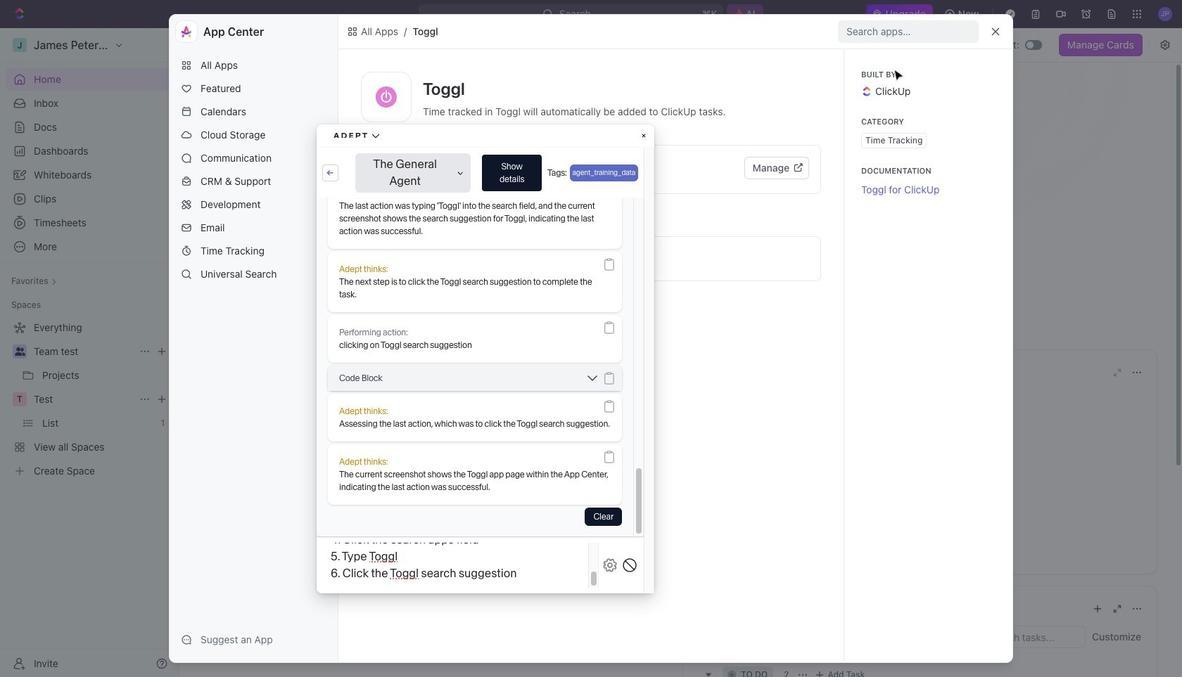Task type: describe. For each thing, give the bounding box(es) containing it.
user group image
[[214, 154, 225, 163]]

bikse image
[[347, 26, 358, 37]]

Search tasks... text field
[[980, 627, 1086, 648]]

test, , element
[[13, 393, 27, 407]]



Task type: vqa. For each thing, say whether or not it's contained in the screenshot.
MY APOLOGIES FOR THE LATE COMPLETION
no



Task type: locate. For each thing, give the bounding box(es) containing it.
tree inside sidebar navigation
[[6, 317, 173, 483]]

user group image
[[14, 348, 25, 356]]

sidebar navigation
[[0, 28, 180, 678]]

dialog
[[169, 14, 1014, 664]]

Search apps… field
[[847, 23, 974, 40]]

tree
[[6, 317, 173, 483]]



